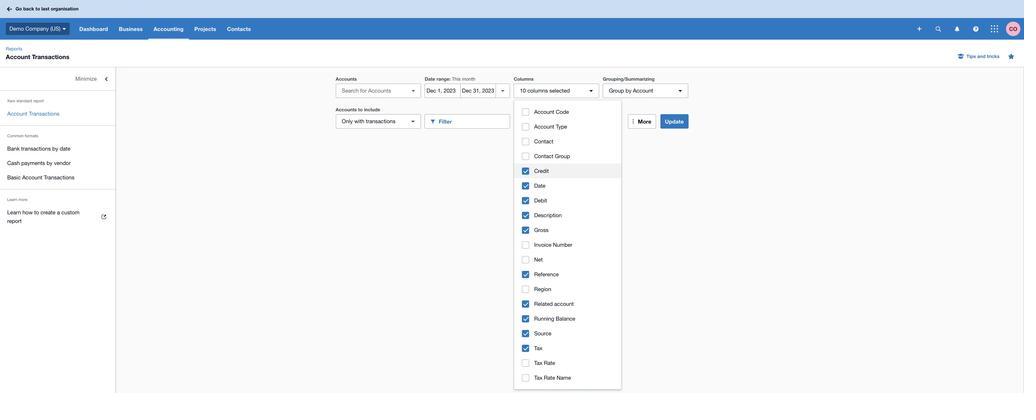 Task type: describe. For each thing, give the bounding box(es) containing it.
date
[[60, 146, 71, 152]]

contact for contact
[[535, 139, 554, 145]]

contact for contact group
[[535, 153, 554, 160]]

accounts for accounts to include
[[336, 107, 357, 113]]

business
[[119, 26, 143, 32]]

running balance button
[[514, 312, 622, 327]]

tax rate name button
[[514, 371, 622, 386]]

by for date
[[52, 146, 58, 152]]

account inside button
[[535, 124, 555, 130]]

cash
[[7, 160, 20, 166]]

filter button
[[425, 114, 511, 129]]

account inside the "reports account transactions"
[[6, 53, 30, 61]]

banner containing co
[[0, 0, 1025, 40]]

account transactions
[[7, 111, 59, 117]]

open image
[[407, 84, 421, 98]]

account inside "button"
[[535, 109, 555, 115]]

tricks
[[988, 53, 1000, 59]]

range
[[437, 76, 450, 82]]

Select end date field
[[461, 84, 496, 98]]

only with transactions
[[342, 118, 396, 125]]

transactions for reports account transactions
[[32, 53, 69, 61]]

by for vendor
[[47, 160, 52, 166]]

tax for tax rate
[[535, 361, 543, 367]]

reference
[[535, 272, 559, 278]]

only
[[342, 118, 353, 125]]

selected
[[550, 88, 570, 94]]

go
[[16, 6, 22, 12]]

demo company (us) button
[[0, 18, 74, 40]]

group inside popup button
[[609, 88, 625, 94]]

xero
[[7, 99, 15, 103]]

back
[[23, 6, 34, 12]]

grouping/summarizing
[[603, 76, 655, 82]]

vendor
[[54, 160, 71, 166]]

1 vertical spatial transactions
[[29, 111, 59, 117]]

contacts
[[227, 26, 251, 32]]

contact group
[[535, 153, 571, 160]]

gross
[[535, 227, 549, 234]]

date for date
[[535, 183, 546, 189]]

account
[[555, 301, 574, 308]]

account type button
[[514, 119, 622, 134]]

debit button
[[514, 193, 622, 208]]

accounts for accounts
[[336, 76, 357, 82]]

a
[[57, 210, 60, 216]]

basic
[[7, 175, 21, 181]]

1 horizontal spatial svg image
[[955, 26, 960, 32]]

go back to last organisation link
[[4, 3, 83, 15]]

report inside learn how to create a custom report
[[7, 218, 22, 225]]

business button
[[113, 18, 148, 40]]

bank transactions by date
[[7, 146, 71, 152]]

company
[[25, 26, 49, 32]]

account transactions link
[[0, 107, 116, 121]]

group by account button
[[603, 84, 689, 98]]

this
[[452, 77, 461, 82]]

gross button
[[514, 223, 622, 238]]

demo company (us)
[[9, 26, 61, 32]]

running balance
[[535, 316, 576, 322]]

account down xero
[[7, 111, 27, 117]]

credit button
[[514, 164, 622, 179]]

invoice
[[535, 242, 552, 248]]

how
[[22, 210, 33, 216]]

columns
[[514, 76, 534, 82]]

to for go back to last organisation
[[36, 6, 40, 12]]

dashboard link
[[74, 18, 113, 40]]

reports account transactions
[[6, 46, 69, 61]]

name
[[557, 375, 571, 382]]

code
[[556, 109, 569, 115]]

region
[[535, 287, 552, 293]]

custom
[[61, 210, 80, 216]]

tax for tax rate name
[[535, 375, 543, 382]]

:
[[450, 76, 451, 82]]

source
[[535, 331, 552, 337]]

and
[[978, 53, 986, 59]]

tax rate name
[[535, 375, 571, 382]]

learn more
[[7, 198, 27, 202]]

related
[[535, 301, 553, 308]]

go back to last organisation
[[16, 6, 79, 12]]

remove from favorites image
[[1005, 49, 1019, 64]]

credit
[[535, 168, 549, 174]]

tips and tricks
[[967, 53, 1000, 59]]

related account button
[[514, 297, 622, 312]]

group by account
[[609, 88, 654, 94]]

tax rate
[[535, 361, 556, 367]]

by inside popup button
[[626, 88, 632, 94]]

reports
[[6, 46, 22, 52]]



Task type: locate. For each thing, give the bounding box(es) containing it.
create
[[41, 210, 56, 216]]

Select start date field
[[425, 84, 461, 98]]

by left the "vendor" on the top left of the page
[[47, 160, 52, 166]]

10 columns selected
[[520, 88, 570, 94]]

to right the how
[[34, 210, 39, 216]]

filter
[[439, 118, 452, 125]]

0 vertical spatial rate
[[544, 361, 556, 367]]

0 horizontal spatial svg image
[[62, 28, 66, 30]]

transactions down formats
[[21, 146, 51, 152]]

1 vertical spatial to
[[358, 107, 363, 113]]

tax rate button
[[514, 356, 622, 371]]

report down learn more
[[7, 218, 22, 225]]

transactions inside popup button
[[366, 118, 396, 125]]

transactions down cash payments by vendor 'link'
[[44, 175, 74, 181]]

0 vertical spatial to
[[36, 6, 40, 12]]

contact up 'credit'
[[535, 153, 554, 160]]

1 tax from the top
[[535, 346, 543, 352]]

report
[[33, 99, 44, 103], [7, 218, 22, 225]]

learn inside learn how to create a custom report
[[7, 210, 21, 216]]

account down payments
[[22, 175, 42, 181]]

rate left name
[[544, 375, 556, 382]]

1 horizontal spatial date
[[535, 183, 546, 189]]

tax up tax rate name
[[535, 361, 543, 367]]

date inside date button
[[535, 183, 546, 189]]

10
[[520, 88, 526, 94]]

xero standard report
[[7, 99, 44, 103]]

account down reports link
[[6, 53, 30, 61]]

group down the grouping/summarizing
[[609, 88, 625, 94]]

net button
[[514, 253, 622, 267]]

1 contact from the top
[[535, 139, 554, 145]]

rate for tax rate
[[544, 361, 556, 367]]

accounting button
[[148, 18, 189, 40]]

to left last
[[36, 6, 40, 12]]

2 vertical spatial tax
[[535, 375, 543, 382]]

1 vertical spatial rate
[[544, 375, 556, 382]]

accounting
[[154, 26, 184, 32]]

contacts button
[[222, 18, 257, 40]]

update button
[[661, 114, 689, 129]]

account code
[[535, 109, 569, 115]]

accounts up search for accounts text box
[[336, 76, 357, 82]]

learn down learn more
[[7, 210, 21, 216]]

0 vertical spatial transactions
[[32, 53, 69, 61]]

0 horizontal spatial report
[[7, 218, 22, 225]]

1 vertical spatial date
[[535, 183, 546, 189]]

update
[[665, 118, 684, 125]]

None field
[[336, 84, 421, 98]]

projects
[[194, 26, 216, 32]]

banner
[[0, 0, 1025, 40]]

group
[[609, 88, 625, 94], [555, 153, 571, 160]]

0 vertical spatial learn
[[7, 198, 17, 202]]

group up credit button on the right of page
[[555, 153, 571, 160]]

0 vertical spatial transactions
[[366, 118, 396, 125]]

group inside button
[[555, 153, 571, 160]]

transactions inside the "reports account transactions"
[[32, 53, 69, 61]]

date range : this month
[[425, 76, 476, 82]]

bank
[[7, 146, 20, 152]]

svg image up tips and tricks button
[[955, 26, 960, 32]]

minimize
[[75, 76, 97, 82]]

transactions for basic account transactions
[[44, 175, 74, 181]]

3 tax from the top
[[535, 375, 543, 382]]

svg image inside go back to last organisation link
[[7, 7, 12, 11]]

0 vertical spatial contact
[[535, 139, 554, 145]]

contact
[[535, 139, 554, 145], [535, 153, 554, 160]]

account code button
[[514, 105, 622, 119]]

0 horizontal spatial group
[[555, 153, 571, 160]]

reference button
[[514, 267, 622, 282]]

tax inside tax button
[[535, 346, 543, 352]]

by down the grouping/summarizing
[[626, 88, 632, 94]]

learn left more
[[7, 198, 17, 202]]

2 vertical spatial to
[[34, 210, 39, 216]]

accounts
[[336, 76, 357, 82], [336, 107, 357, 113]]

account type
[[535, 124, 568, 130]]

1 vertical spatial by
[[52, 146, 58, 152]]

account down the grouping/summarizing
[[633, 88, 654, 94]]

2 rate from the top
[[544, 375, 556, 382]]

svg image inside demo company (us) popup button
[[62, 28, 66, 30]]

contact button
[[514, 134, 622, 149]]

2 contact from the top
[[535, 153, 554, 160]]

list box
[[514, 100, 622, 390]]

account down account code
[[535, 124, 555, 130]]

number
[[553, 242, 573, 248]]

tips
[[967, 53, 977, 59]]

contact group button
[[514, 149, 622, 164]]

month
[[462, 77, 476, 82]]

rate for tax rate name
[[544, 375, 556, 382]]

include
[[364, 107, 380, 113]]

transactions up minimize button
[[32, 53, 69, 61]]

date
[[425, 76, 436, 82], [535, 183, 546, 189]]

tax for tax
[[535, 346, 543, 352]]

date left range
[[425, 76, 436, 82]]

0 vertical spatial by
[[626, 88, 632, 94]]

1 vertical spatial contact
[[535, 153, 554, 160]]

0 vertical spatial group
[[609, 88, 625, 94]]

tax inside tax rate name button
[[535, 375, 543, 382]]

accounts up only
[[336, 107, 357, 113]]

date button
[[514, 179, 622, 193]]

to
[[36, 6, 40, 12], [358, 107, 363, 113], [34, 210, 39, 216]]

standard
[[16, 99, 32, 103]]

1 vertical spatial report
[[7, 218, 22, 225]]

description
[[535, 213, 562, 219]]

invoice number
[[535, 242, 573, 248]]

transactions down include
[[366, 118, 396, 125]]

demo
[[9, 26, 24, 32]]

list of convenience dates image
[[496, 84, 511, 98]]

tax inside tax rate button
[[535, 361, 543, 367]]

only with transactions button
[[336, 114, 421, 129]]

with
[[355, 118, 365, 125]]

svg image
[[955, 26, 960, 32], [62, 28, 66, 30]]

learn for learn more
[[7, 198, 17, 202]]

region button
[[514, 282, 622, 297]]

accounts to include
[[336, 107, 380, 113]]

bank transactions by date link
[[0, 142, 116, 156]]

running
[[535, 316, 555, 322]]

2 vertical spatial transactions
[[44, 175, 74, 181]]

common
[[7, 134, 24, 138]]

account
[[6, 53, 30, 61], [633, 88, 654, 94], [535, 109, 555, 115], [7, 111, 27, 117], [535, 124, 555, 130], [22, 175, 42, 181]]

2 tax from the top
[[535, 361, 543, 367]]

1 vertical spatial group
[[555, 153, 571, 160]]

by left date
[[52, 146, 58, 152]]

Search for Accounts text field
[[336, 84, 408, 98]]

2 learn from the top
[[7, 210, 21, 216]]

to inside learn how to create a custom report
[[34, 210, 39, 216]]

to left include
[[358, 107, 363, 113]]

cash payments by vendor link
[[0, 156, 116, 171]]

rate inside button
[[544, 361, 556, 367]]

2 vertical spatial by
[[47, 160, 52, 166]]

account up account type
[[535, 109, 555, 115]]

1 vertical spatial accounts
[[336, 107, 357, 113]]

contact down account type
[[535, 139, 554, 145]]

more button
[[628, 114, 656, 129]]

formats
[[25, 134, 38, 138]]

0 vertical spatial accounts
[[336, 76, 357, 82]]

0 vertical spatial date
[[425, 76, 436, 82]]

last
[[41, 6, 49, 12]]

1 learn from the top
[[7, 198, 17, 202]]

1 vertical spatial tax
[[535, 361, 543, 367]]

reports link
[[3, 45, 25, 53]]

date up debit
[[535, 183, 546, 189]]

2 accounts from the top
[[336, 107, 357, 113]]

rate inside button
[[544, 375, 556, 382]]

description button
[[514, 208, 622, 223]]

tax button
[[514, 341, 622, 356]]

learn
[[7, 198, 17, 202], [7, 210, 21, 216]]

learn how to create a custom report link
[[0, 206, 116, 229]]

0 vertical spatial tax
[[535, 346, 543, 352]]

0 horizontal spatial date
[[425, 76, 436, 82]]

co button
[[1007, 18, 1025, 40]]

tax down source
[[535, 346, 543, 352]]

svg image right (us)
[[62, 28, 66, 30]]

1 vertical spatial learn
[[7, 210, 21, 216]]

related account
[[535, 301, 574, 308]]

1 horizontal spatial group
[[609, 88, 625, 94]]

transactions down xero standard report
[[29, 111, 59, 117]]

list box containing account code
[[514, 100, 622, 390]]

by inside 'link'
[[47, 160, 52, 166]]

cash payments by vendor
[[7, 160, 71, 166]]

tax down tax rate
[[535, 375, 543, 382]]

learn for learn how to create a custom report
[[7, 210, 21, 216]]

columns
[[528, 88, 548, 94]]

0 vertical spatial report
[[33, 99, 44, 103]]

to for learn how to create a custom report
[[34, 210, 39, 216]]

svg image
[[7, 7, 12, 11], [992, 25, 999, 32], [936, 26, 942, 32], [974, 26, 979, 32], [918, 27, 922, 31]]

payments
[[21, 160, 45, 166]]

organisation
[[51, 6, 79, 12]]

1 horizontal spatial transactions
[[366, 118, 396, 125]]

date for date range : this month
[[425, 76, 436, 82]]

1 vertical spatial transactions
[[21, 146, 51, 152]]

projects button
[[189, 18, 222, 40]]

0 horizontal spatial transactions
[[21, 146, 51, 152]]

1 accounts from the top
[[336, 76, 357, 82]]

debit
[[535, 198, 547, 204]]

minimize button
[[0, 72, 116, 86]]

report up 'account transactions' on the left top
[[33, 99, 44, 103]]

account inside popup button
[[633, 88, 654, 94]]

source button
[[514, 327, 622, 341]]

1 rate from the top
[[544, 361, 556, 367]]

tax
[[535, 346, 543, 352], [535, 361, 543, 367], [535, 375, 543, 382]]

basic account transactions
[[7, 175, 74, 181]]

1 horizontal spatial report
[[33, 99, 44, 103]]

rate up tax rate name
[[544, 361, 556, 367]]

(us)
[[50, 26, 61, 32]]

group
[[514, 100, 622, 390]]

group containing account code
[[514, 100, 622, 390]]

transactions
[[366, 118, 396, 125], [21, 146, 51, 152]]



Task type: vqa. For each thing, say whether or not it's contained in the screenshot.
filter button
yes



